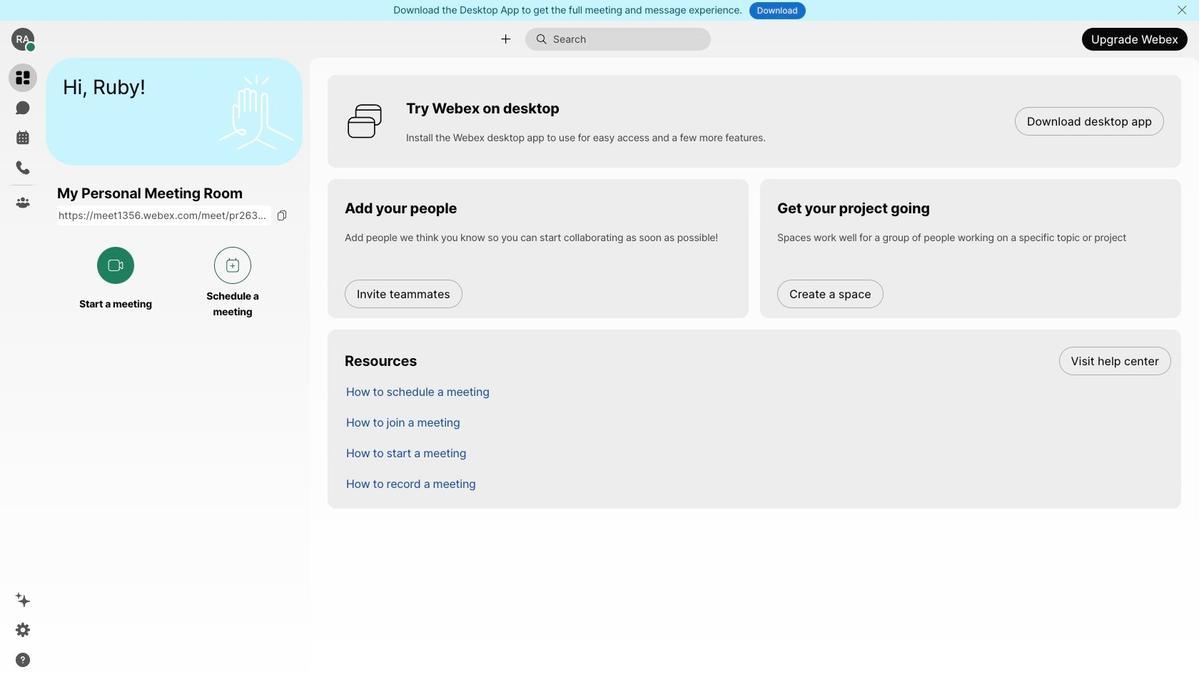 Task type: vqa. For each thing, say whether or not it's contained in the screenshot.
cancel_16 icon
yes



Task type: describe. For each thing, give the bounding box(es) containing it.
4 list item from the top
[[335, 438, 1182, 469]]

5 list item from the top
[[335, 469, 1182, 499]]

cancel_16 image
[[1177, 4, 1188, 16]]

3 list item from the top
[[335, 407, 1182, 438]]



Task type: locate. For each thing, give the bounding box(es) containing it.
list item
[[335, 346, 1182, 376], [335, 376, 1182, 407], [335, 407, 1182, 438], [335, 438, 1182, 469], [335, 469, 1182, 499]]

webex tab list
[[9, 64, 37, 217]]

2 list item from the top
[[335, 376, 1182, 407]]

None text field
[[57, 206, 271, 226]]

navigation
[[0, 58, 46, 688]]

two hands high fiving image
[[214, 69, 299, 155]]

1 list item from the top
[[335, 346, 1182, 376]]



